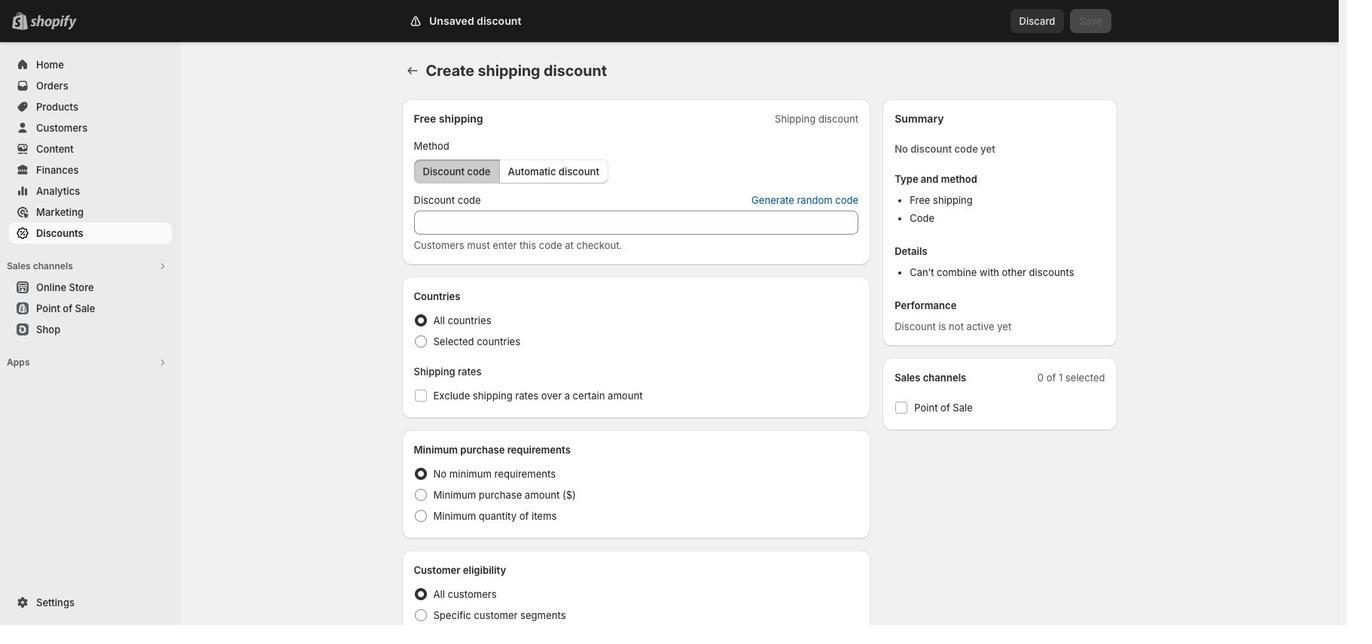 Task type: vqa. For each thing, say whether or not it's contained in the screenshot.
text box
yes



Task type: locate. For each thing, give the bounding box(es) containing it.
None text field
[[414, 211, 859, 235]]

shopify image
[[30, 15, 77, 30]]



